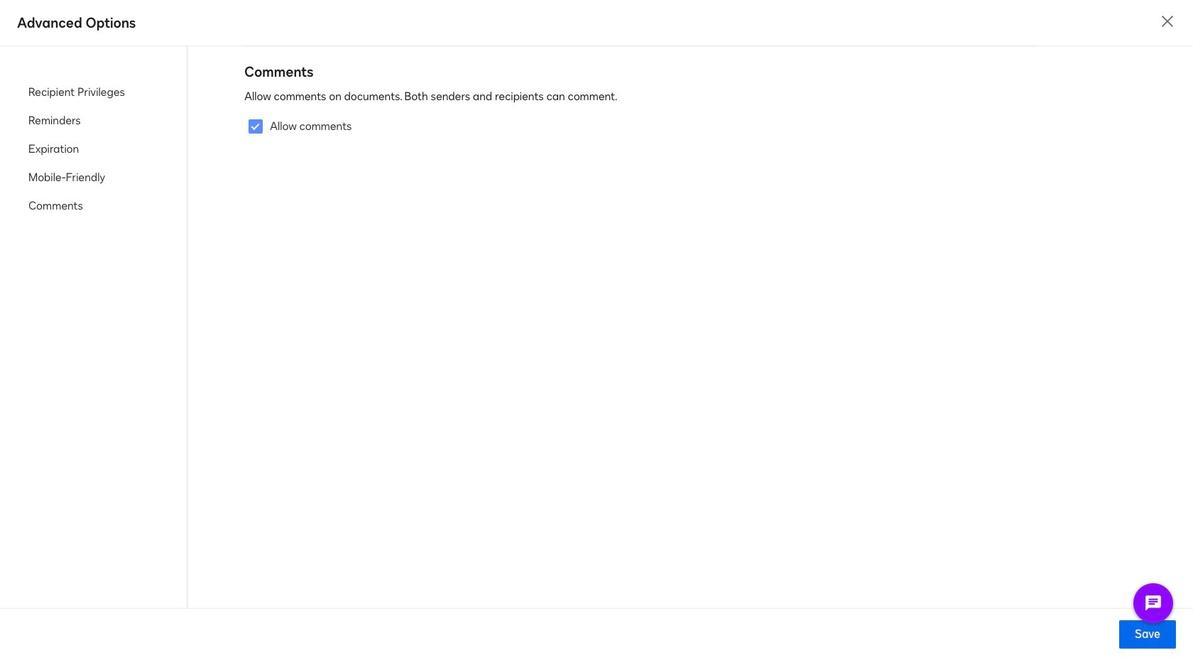 Task type: vqa. For each thing, say whether or not it's contained in the screenshot.
Advanced Options List list
yes



Task type: locate. For each thing, give the bounding box(es) containing it.
advanced options list list
[[17, 81, 187, 217]]



